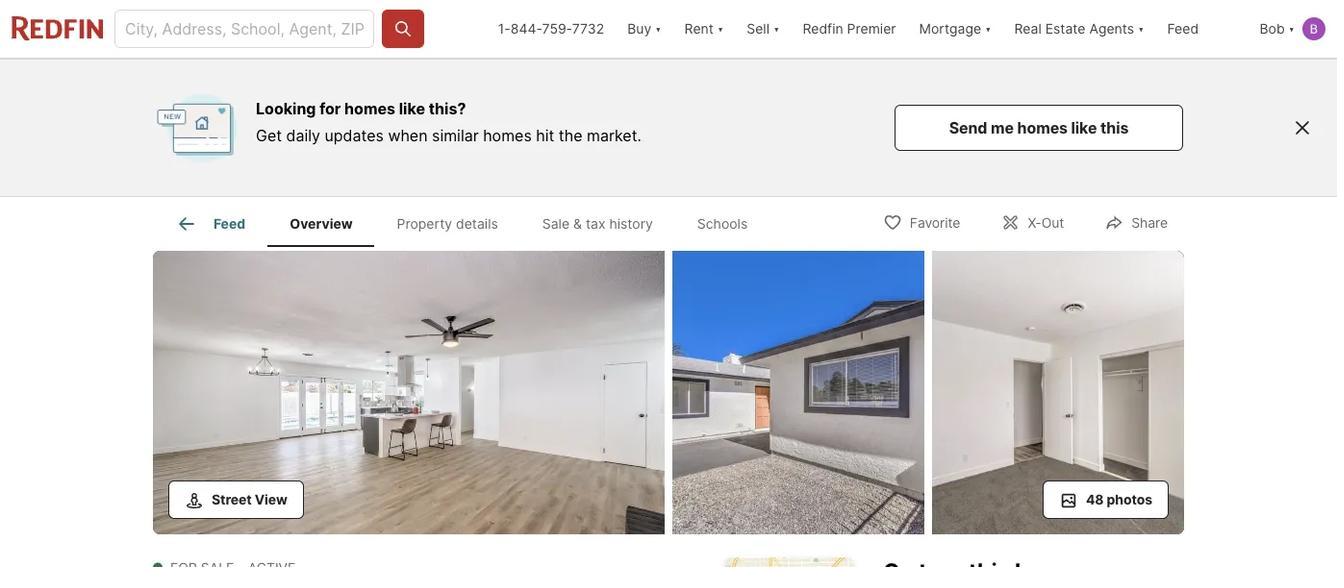 Task type: vqa. For each thing, say whether or not it's contained in the screenshot.
11:00 am
no



Task type: describe. For each thing, give the bounding box(es) containing it.
market.
[[587, 126, 642, 145]]

1-844-759-7732 link
[[498, 21, 605, 37]]

5 ▾ from the left
[[1139, 21, 1145, 37]]

1 3113 black forest dr, las vegas, nv 89102 image from the left
[[153, 251, 665, 535]]

48
[[1087, 492, 1105, 508]]

bob ▾
[[1260, 21, 1296, 37]]

share
[[1132, 215, 1169, 231]]

3 3113 black forest dr, las vegas, nv 89102 image from the left
[[933, 251, 1185, 535]]

sell
[[747, 21, 770, 37]]

bob
[[1260, 21, 1286, 37]]

x-out button
[[985, 203, 1081, 242]]

rent
[[685, 21, 714, 37]]

sale
[[543, 216, 570, 232]]

feed inside 'link'
[[214, 216, 246, 232]]

homes for for
[[345, 99, 396, 118]]

looking
[[256, 99, 316, 118]]

schools
[[698, 216, 748, 232]]

hit
[[536, 126, 555, 145]]

mortgage ▾ button
[[920, 0, 992, 58]]

street view button
[[168, 481, 304, 520]]

buy ▾
[[628, 21, 662, 37]]

1 horizontal spatial homes
[[483, 126, 532, 145]]

overview tab
[[268, 201, 375, 247]]

send me homes like this
[[950, 118, 1129, 137]]

real estate agents ▾ button
[[1003, 0, 1156, 58]]

like for this
[[1072, 118, 1098, 137]]

1-
[[498, 21, 511, 37]]

feed button
[[1156, 0, 1249, 58]]

2 3113 black forest dr, las vegas, nv 89102 image from the left
[[673, 251, 925, 535]]

updates
[[325, 126, 384, 145]]

759-
[[542, 21, 572, 37]]

photos
[[1108, 492, 1153, 508]]

sell ▾ button
[[736, 0, 792, 58]]

sell ▾ button
[[747, 0, 780, 58]]

buy ▾ button
[[616, 0, 673, 58]]

▾ for mortgage ▾
[[986, 21, 992, 37]]

mortgage ▾
[[920, 21, 992, 37]]

history
[[610, 216, 653, 232]]

me
[[991, 118, 1015, 137]]

feed inside button
[[1168, 21, 1199, 37]]

street
[[212, 492, 252, 508]]

send me homes like this button
[[895, 105, 1184, 151]]

out
[[1042, 215, 1065, 231]]

mortgage
[[920, 21, 982, 37]]

rent ▾
[[685, 21, 724, 37]]

&
[[574, 216, 582, 232]]

looking for homes like this? get daily updates when similar homes hit the market.
[[256, 99, 642, 145]]

buy ▾ button
[[628, 0, 662, 58]]

▾ for sell ▾
[[774, 21, 780, 37]]

share button
[[1089, 203, 1185, 242]]

feed link
[[175, 213, 246, 236]]



Task type: locate. For each thing, give the bounding box(es) containing it.
agents
[[1090, 21, 1135, 37]]

property details
[[397, 216, 498, 232]]

▾ for rent ▾
[[718, 21, 724, 37]]

real estate agents ▾
[[1015, 21, 1145, 37]]

0 horizontal spatial feed
[[214, 216, 246, 232]]

overview
[[290, 216, 353, 232]]

844-
[[511, 21, 542, 37]]

▾ right sell
[[774, 21, 780, 37]]

0 vertical spatial feed
[[1168, 21, 1199, 37]]

redfin premier
[[803, 21, 897, 37]]

redfin image
[[154, 85, 241, 171]]

like
[[399, 99, 425, 118], [1072, 118, 1098, 137]]

similar
[[432, 126, 479, 145]]

like left this on the top right
[[1072, 118, 1098, 137]]

rent ▾ button
[[673, 0, 736, 58]]

the
[[559, 126, 583, 145]]

tab list
[[153, 197, 786, 247]]

feed left overview
[[214, 216, 246, 232]]

homes left hit
[[483, 126, 532, 145]]

submit search image
[[394, 19, 413, 39]]

2 ▾ from the left
[[718, 21, 724, 37]]

48 photos button
[[1043, 481, 1170, 520]]

x-
[[1028, 215, 1042, 231]]

City, Address, School, Agent, ZIP search field
[[115, 10, 374, 48]]

this?
[[429, 99, 466, 118]]

real
[[1015, 21, 1042, 37]]

like up when
[[399, 99, 425, 118]]

favorite button
[[867, 203, 977, 242]]

street view
[[212, 492, 288, 508]]

redfin
[[803, 21, 844, 37]]

homes for me
[[1018, 118, 1068, 137]]

▾ for bob ▾
[[1289, 21, 1296, 37]]

send
[[950, 118, 988, 137]]

▾ right buy
[[656, 21, 662, 37]]

7732
[[572, 21, 605, 37]]

4 ▾ from the left
[[986, 21, 992, 37]]

1 horizontal spatial feed
[[1168, 21, 1199, 37]]

daily
[[286, 126, 321, 145]]

favorite
[[910, 215, 961, 231]]

1 ▾ from the left
[[656, 21, 662, 37]]

this
[[1101, 118, 1129, 137]]

property details tab
[[375, 201, 521, 247]]

get
[[256, 126, 282, 145]]

▾ right mortgage
[[986, 21, 992, 37]]

like inside button
[[1072, 118, 1098, 137]]

tab list containing feed
[[153, 197, 786, 247]]

2 horizontal spatial 3113 black forest dr, las vegas, nv 89102 image
[[933, 251, 1185, 535]]

2 horizontal spatial homes
[[1018, 118, 1068, 137]]

sale & tax history
[[543, 216, 653, 232]]

0 vertical spatial like
[[399, 99, 425, 118]]

homes up updates
[[345, 99, 396, 118]]

▾ for buy ▾
[[656, 21, 662, 37]]

schools tab
[[676, 201, 770, 247]]

for
[[320, 99, 341, 118]]

▾ right rent
[[718, 21, 724, 37]]

mortgage ▾ button
[[908, 0, 1003, 58]]

homes inside button
[[1018, 118, 1068, 137]]

when
[[388, 126, 428, 145]]

property
[[397, 216, 452, 232]]

sell ▾
[[747, 21, 780, 37]]

homes right me
[[1018, 118, 1068, 137]]

6 ▾ from the left
[[1289, 21, 1296, 37]]

rent ▾ button
[[685, 0, 724, 58]]

like for this?
[[399, 99, 425, 118]]

1 horizontal spatial like
[[1072, 118, 1098, 137]]

1-844-759-7732
[[498, 21, 605, 37]]

homes
[[345, 99, 396, 118], [1018, 118, 1068, 137], [483, 126, 532, 145]]

buy
[[628, 21, 652, 37]]

tax
[[586, 216, 606, 232]]

sale & tax history tab
[[521, 201, 676, 247]]

1 vertical spatial like
[[1072, 118, 1098, 137]]

x-out
[[1028, 215, 1065, 231]]

redfin premier button
[[792, 0, 908, 58]]

like inside looking for homes like this? get daily updates when similar homes hit the market.
[[399, 99, 425, 118]]

3113 black forest dr, las vegas, nv 89102 image
[[153, 251, 665, 535], [673, 251, 925, 535], [933, 251, 1185, 535]]

premier
[[848, 21, 897, 37]]

user photo image
[[1303, 17, 1326, 40]]

▾
[[656, 21, 662, 37], [718, 21, 724, 37], [774, 21, 780, 37], [986, 21, 992, 37], [1139, 21, 1145, 37], [1289, 21, 1296, 37]]

▾ right agents
[[1139, 21, 1145, 37]]

details
[[456, 216, 498, 232]]

1 vertical spatial feed
[[214, 216, 246, 232]]

estate
[[1046, 21, 1086, 37]]

0 horizontal spatial 3113 black forest dr, las vegas, nv 89102 image
[[153, 251, 665, 535]]

▾ right bob
[[1289, 21, 1296, 37]]

view
[[255, 492, 288, 508]]

1 horizontal spatial 3113 black forest dr, las vegas, nv 89102 image
[[673, 251, 925, 535]]

feed right agents
[[1168, 21, 1199, 37]]

48 photos
[[1087, 492, 1153, 508]]

0 horizontal spatial homes
[[345, 99, 396, 118]]

real estate agents ▾ link
[[1015, 0, 1145, 58]]

0 horizontal spatial like
[[399, 99, 425, 118]]

3 ▾ from the left
[[774, 21, 780, 37]]

feed
[[1168, 21, 1199, 37], [214, 216, 246, 232]]



